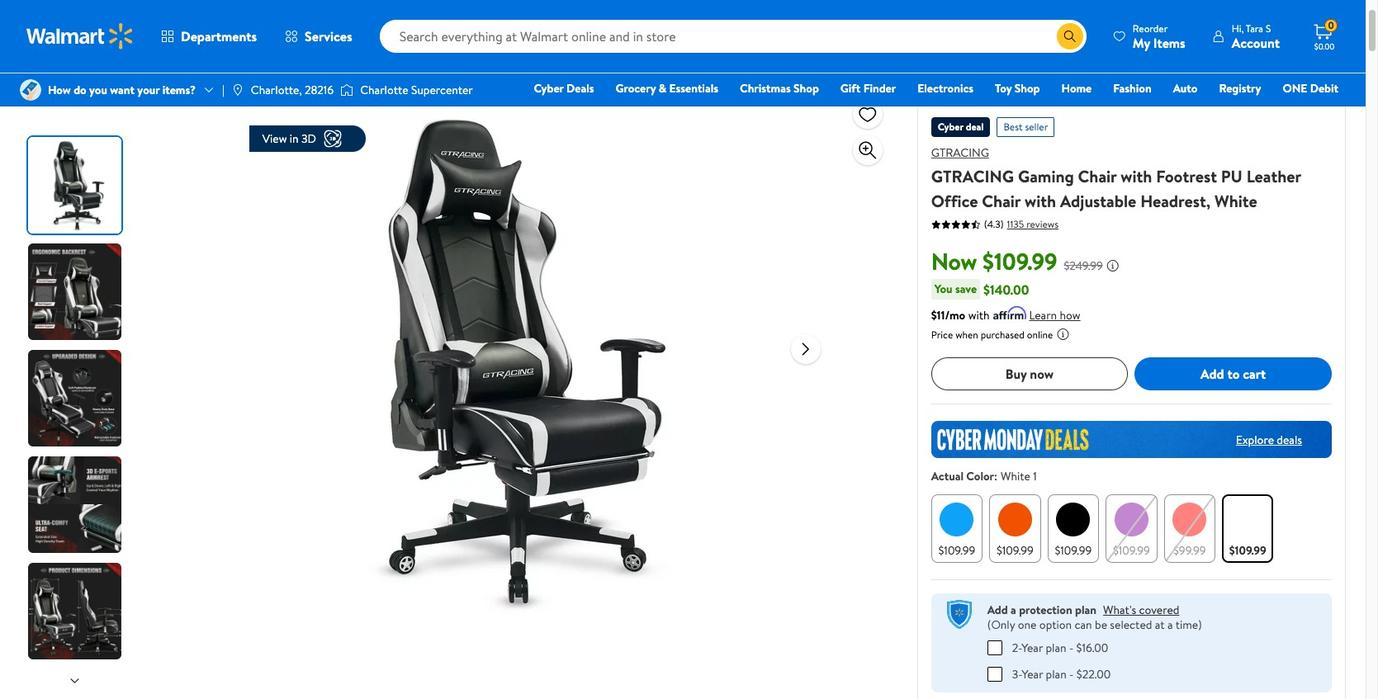 Task type: locate. For each thing, give the bounding box(es) containing it.
actual color list
[[928, 491, 1336, 567]]

grocery & essentials link
[[608, 79, 726, 97]]

shop right christmas
[[794, 80, 819, 97]]

registry
[[1220, 80, 1262, 97]]

can
[[1075, 617, 1093, 634]]

cyber left deal
[[938, 120, 964, 134]]

a right at
[[1168, 617, 1173, 634]]

1 vertical spatial year
[[1022, 666, 1043, 683]]

3d
[[301, 131, 316, 147]]

0 horizontal spatial  image
[[20, 79, 41, 101]]

year down 'one'
[[1022, 640, 1043, 656]]

seller
[[1025, 120, 1048, 134]]

services button
[[271, 17, 366, 56]]

1 vertical spatial add
[[988, 602, 1008, 619]]

- left the $22.00
[[1070, 666, 1074, 683]]

be
[[1095, 617, 1108, 634]]

2 horizontal spatial  image
[[340, 82, 354, 98]]

with
[[1121, 165, 1153, 188], [1025, 190, 1057, 212], [969, 307, 990, 324]]

my
[[1133, 33, 1151, 52]]

gtracing down gtracing link
[[931, 165, 1014, 188]]

0 horizontal spatial cyber
[[534, 80, 564, 97]]

gtracing down 'cyber deal'
[[931, 145, 990, 161]]

3-Year plan - $22.00 checkbox
[[988, 667, 1002, 682]]

now $109.99
[[931, 245, 1058, 278]]

1 vertical spatial plan
[[1046, 640, 1067, 656]]

plan inside add a protection plan what's covered (only one option can be selected at a time)
[[1076, 602, 1097, 619]]

buy now
[[1006, 365, 1054, 383]]

with up adjustable
[[1121, 165, 1153, 188]]

1 shop from the left
[[794, 80, 819, 97]]

toy
[[995, 80, 1012, 97]]

shop for toy shop
[[1015, 80, 1040, 97]]

white down pu
[[1215, 190, 1258, 212]]

 image for charlotte, 28216
[[231, 83, 244, 97]]

what's covered button
[[1104, 602, 1180, 619]]

fashion link
[[1106, 79, 1159, 97]]

0 horizontal spatial chair
[[982, 190, 1021, 212]]

office
[[931, 190, 978, 212]]

1 horizontal spatial white
[[1215, 190, 1258, 212]]

supercenter
[[411, 82, 473, 98]]

gift finder
[[841, 80, 896, 97]]

how do you want your items?
[[48, 82, 196, 98]]

0 vertical spatial gtracing
[[931, 145, 990, 161]]

plan right option
[[1076, 602, 1097, 619]]

you save $140.00
[[935, 280, 1030, 299]]

deal
[[966, 120, 984, 134]]

grocery
[[616, 80, 656, 97]]

 image
[[20, 79, 41, 101], [340, 82, 354, 98], [231, 83, 244, 97]]

price
[[931, 328, 953, 342]]

add for add a protection plan what's covered (only one option can be selected at a time)
[[988, 602, 1008, 619]]

with up the when
[[969, 307, 990, 324]]

gtracing gtracing gaming chair with footrest pu leather office chair with adjustable headrest, white
[[931, 145, 1302, 212]]

2 vertical spatial plan
[[1046, 666, 1067, 683]]

what's
[[1104, 602, 1137, 619]]

adjustable
[[1061, 190, 1137, 212]]

add
[[1201, 365, 1225, 383], [988, 602, 1008, 619]]

grocery & essentials
[[616, 80, 719, 97]]

1 vertical spatial with
[[1025, 190, 1057, 212]]

0 vertical spatial add
[[1201, 365, 1225, 383]]

gtracing gaming chair with footrest pu leather office chair with adjustable headrest, white - image 2 of 6 image
[[28, 244, 125, 340]]

covered
[[1140, 602, 1180, 619]]

1 horizontal spatial with
[[1025, 190, 1057, 212]]

hi,
[[1232, 21, 1244, 35]]

1 horizontal spatial cyber
[[938, 120, 964, 134]]

add left 'one'
[[988, 602, 1008, 619]]

0 horizontal spatial a
[[1011, 602, 1017, 619]]

view in 3d button
[[249, 126, 366, 152]]

0 vertical spatial chair
[[1078, 165, 1117, 188]]

charlotte, 28216
[[251, 82, 334, 98]]

toy shop link
[[988, 79, 1048, 97]]

1 horizontal spatial chair
[[1078, 165, 1117, 188]]

0 vertical spatial year
[[1022, 640, 1043, 656]]

account
[[1232, 33, 1280, 52]]

protection
[[1019, 602, 1073, 619]]

finder
[[864, 80, 896, 97]]

chair up adjustable
[[1078, 165, 1117, 188]]

year right '3-year plan - $22.00' checkbox
[[1022, 666, 1043, 683]]

color
[[967, 468, 995, 485]]

year for 2-
[[1022, 640, 1043, 656]]

ad disclaimer and feedback for skylinedisplayad image
[[1333, 45, 1346, 58]]

1 vertical spatial gtracing
[[931, 165, 1014, 188]]

1 $109.99 button from the left
[[931, 495, 983, 563]]

cyber for cyber deal
[[938, 120, 964, 134]]

- left $16.00
[[1070, 640, 1074, 656]]

hi, tara s account
[[1232, 21, 1280, 52]]

0 horizontal spatial add
[[988, 602, 1008, 619]]

 image left how on the top left of page
[[20, 79, 41, 101]]

1 vertical spatial white
[[1001, 468, 1031, 485]]

one debit link
[[1276, 79, 1346, 97]]

white left 1
[[1001, 468, 1031, 485]]

next media item image
[[796, 339, 816, 359]]

1 horizontal spatial add
[[1201, 365, 1225, 383]]

do
[[74, 82, 86, 98]]

2 horizontal spatial with
[[1121, 165, 1153, 188]]

debit
[[1311, 80, 1339, 97]]

1 horizontal spatial  image
[[231, 83, 244, 97]]

cyber inside cyber deals link
[[534, 80, 564, 97]]

0 vertical spatial -
[[1070, 640, 1074, 656]]

(only
[[988, 617, 1015, 634]]

shop right toy
[[1015, 80, 1040, 97]]

cyber left deals
[[534, 80, 564, 97]]

chair up (4.3)
[[982, 190, 1021, 212]]

$11/mo
[[931, 307, 966, 324]]

toy shop
[[995, 80, 1040, 97]]

zoom image modal image
[[858, 140, 878, 160]]

add inside button
[[1201, 365, 1225, 383]]

$109.99 button
[[931, 495, 983, 563], [990, 495, 1041, 563], [1048, 495, 1099, 563], [1106, 495, 1158, 563], [1223, 495, 1274, 563]]

registry link
[[1212, 79, 1269, 97]]

headrest,
[[1141, 190, 1211, 212]]

Walmart Site-Wide search field
[[380, 20, 1087, 53]]

cyber deals link
[[526, 79, 602, 97]]

1 vertical spatial -
[[1070, 666, 1074, 683]]

explore deals
[[1236, 432, 1303, 448]]

a left 'one'
[[1011, 602, 1017, 619]]

1 horizontal spatial shop
[[1015, 80, 1040, 97]]

electronics link
[[910, 79, 981, 97]]

white
[[1215, 190, 1258, 212], [1001, 468, 1031, 485]]

you
[[935, 281, 953, 297]]

gtracing gaming chair with footrest pu leather office chair with adjustable headrest, white - image 4 of 6 image
[[28, 457, 125, 553]]

0 vertical spatial cyber
[[534, 80, 564, 97]]

 image right |
[[231, 83, 244, 97]]

1 vertical spatial chair
[[982, 190, 1021, 212]]

1 vertical spatial cyber
[[938, 120, 964, 134]]

gtracing
[[931, 145, 990, 161], [931, 165, 1014, 188]]

&
[[659, 80, 667, 97]]

0 horizontal spatial shop
[[794, 80, 819, 97]]

 image right 28216
[[340, 82, 354, 98]]

learn
[[1030, 307, 1057, 324]]

charlotte supercenter
[[360, 82, 473, 98]]

0 horizontal spatial white
[[1001, 468, 1031, 485]]

plan down 2-year plan - $16.00 in the bottom right of the page
[[1046, 666, 1067, 683]]

2 vertical spatial with
[[969, 307, 990, 324]]

gtracing gaming chair with footrest pu leather office chair with adjustable headrest, white - image 5 of 6 image
[[28, 563, 125, 660]]

wpp logo image
[[945, 601, 974, 630]]

1 year from the top
[[1022, 640, 1043, 656]]

legal information image
[[1057, 328, 1070, 341]]

departments
[[181, 27, 257, 45]]

when
[[956, 328, 979, 342]]

3-year plan - $22.00
[[1012, 666, 1111, 683]]

2 gtracing from the top
[[931, 165, 1014, 188]]

gtracing link
[[931, 145, 990, 161]]

-
[[1070, 640, 1074, 656], [1070, 666, 1074, 683]]

1135
[[1007, 217, 1025, 231]]

at
[[1155, 617, 1165, 634]]

learn how
[[1030, 307, 1081, 324]]

online
[[1027, 328, 1053, 342]]

year for 3-
[[1022, 666, 1043, 683]]

plan down option
[[1046, 640, 1067, 656]]

1 gtracing from the top
[[931, 145, 990, 161]]

cyber
[[534, 80, 564, 97], [938, 120, 964, 134]]

with up the reviews on the right of page
[[1025, 190, 1057, 212]]

2 year from the top
[[1022, 666, 1043, 683]]

add inside add a protection plan what's covered (only one option can be selected at a time)
[[988, 602, 1008, 619]]

gtracing gaming chair with footrest pu leather office chair with adjustable headrest, white image
[[249, 96, 778, 624]]

add left to
[[1201, 365, 1225, 383]]

0 vertical spatial white
[[1215, 190, 1258, 212]]

$99.99
[[1174, 543, 1206, 559]]

explore
[[1236, 432, 1275, 448]]

gtracing gaming chair with footrest pu leather office chair with adjustable headrest, white - image 3 of 6 image
[[28, 350, 125, 447]]

one
[[1018, 617, 1037, 634]]

0 vertical spatial plan
[[1076, 602, 1097, 619]]

shop for christmas shop
[[794, 80, 819, 97]]

walmart image
[[26, 23, 134, 50]]

2 shop from the left
[[1015, 80, 1040, 97]]



Task type: vqa. For each thing, say whether or not it's contained in the screenshot.
Gtracing
yes



Task type: describe. For each thing, give the bounding box(es) containing it.
tara
[[1246, 21, 1264, 35]]

services
[[305, 27, 352, 45]]

one debit walmart+
[[1283, 80, 1339, 120]]

$140.00
[[984, 280, 1030, 299]]

2-Year plan - $16.00 checkbox
[[988, 641, 1002, 655]]

explore deals link
[[1230, 425, 1309, 455]]

home link
[[1054, 79, 1100, 97]]

5 $109.99 button from the left
[[1223, 495, 1274, 563]]

charlotte,
[[251, 82, 302, 98]]

3-
[[1012, 666, 1022, 683]]

add to favorites list, gtracing gaming chair with footrest pu leather office chair with adjustable headrest, white image
[[858, 104, 878, 124]]

0 horizontal spatial with
[[969, 307, 990, 324]]

walmart+ link
[[1282, 102, 1346, 121]]

deals
[[1277, 432, 1303, 448]]

affirm image
[[993, 306, 1026, 320]]

one
[[1283, 80, 1308, 97]]

add for add to cart
[[1201, 365, 1225, 383]]

sponsored
[[1284, 44, 1330, 58]]

white inside gtracing gtracing gaming chair with footrest pu leather office chair with adjustable headrest, white
[[1215, 190, 1258, 212]]

plan for $22.00
[[1046, 666, 1067, 683]]

how
[[1060, 307, 1081, 324]]

4 $109.99 button from the left
[[1106, 495, 1158, 563]]

1
[[1033, 468, 1037, 485]]

to
[[1228, 365, 1240, 383]]

$249.99
[[1064, 258, 1103, 274]]

buy
[[1006, 365, 1027, 383]]

gift
[[841, 80, 861, 97]]

 image for charlotte supercenter
[[340, 82, 354, 98]]

view in 3d
[[263, 131, 316, 147]]

search icon image
[[1064, 30, 1077, 43]]

- for $22.00
[[1070, 666, 1074, 683]]

now
[[931, 245, 977, 278]]

save
[[956, 281, 977, 297]]

learn how button
[[1030, 307, 1081, 325]]

cyber deals
[[534, 80, 594, 97]]

Search search field
[[380, 20, 1087, 53]]

add a protection plan what's covered (only one option can be selected at a time)
[[988, 602, 1202, 634]]

now
[[1030, 365, 1054, 383]]

how
[[48, 82, 71, 98]]

actual
[[931, 468, 964, 485]]

cyber monday deals image
[[931, 421, 1332, 458]]

your
[[137, 82, 160, 98]]

0 vertical spatial with
[[1121, 165, 1153, 188]]

- for $16.00
[[1070, 640, 1074, 656]]

leather
[[1247, 165, 1302, 188]]

0
[[1329, 18, 1335, 32]]

purchased
[[981, 328, 1025, 342]]

option
[[1040, 617, 1072, 634]]

walmart+
[[1290, 103, 1339, 120]]

items
[[1154, 33, 1186, 52]]

 image for how do you want your items?
[[20, 79, 41, 101]]

gtracing gaming chair with footrest pu leather office chair with adjustable headrest, white - image 1 of 6 image
[[28, 137, 125, 234]]

deals
[[567, 80, 594, 97]]

footrest
[[1157, 165, 1218, 188]]

:
[[995, 468, 998, 485]]

2-
[[1012, 640, 1022, 656]]

learn more about strikethrough prices image
[[1107, 259, 1120, 273]]

cart
[[1243, 365, 1266, 383]]

2 $109.99 button from the left
[[990, 495, 1041, 563]]

pu
[[1221, 165, 1243, 188]]

1 horizontal spatial a
[[1168, 617, 1173, 634]]

actual color : white 1
[[931, 468, 1037, 485]]

2-year plan - $16.00
[[1012, 640, 1109, 656]]

in
[[290, 131, 299, 147]]

home
[[1062, 80, 1092, 97]]

plan for $16.00
[[1046, 640, 1067, 656]]

auto
[[1173, 80, 1198, 97]]

$11/mo with
[[931, 307, 990, 324]]

items?
[[162, 82, 196, 98]]

electronics
[[918, 80, 974, 97]]

price when purchased online
[[931, 328, 1053, 342]]

best
[[1004, 120, 1023, 134]]

cyber for cyber deals
[[534, 80, 564, 97]]

essentials
[[669, 80, 719, 97]]

time)
[[1176, 617, 1202, 634]]

selected
[[1110, 617, 1153, 634]]

$99.99 button
[[1164, 495, 1216, 563]]

next image image
[[68, 675, 81, 688]]

you
[[89, 82, 107, 98]]

best seller
[[1004, 120, 1048, 134]]

christmas shop
[[740, 80, 819, 97]]

view
[[263, 131, 287, 147]]

0 $0.00
[[1315, 18, 1335, 52]]

28216
[[305, 82, 334, 98]]

1135 reviews link
[[1004, 217, 1059, 231]]

add to cart button
[[1135, 358, 1332, 391]]

3 $109.99 button from the left
[[1048, 495, 1099, 563]]

departments button
[[147, 17, 271, 56]]

(4.3) 1135 reviews
[[984, 217, 1059, 231]]

$0.00
[[1315, 40, 1335, 52]]

fashion
[[1114, 80, 1152, 97]]



